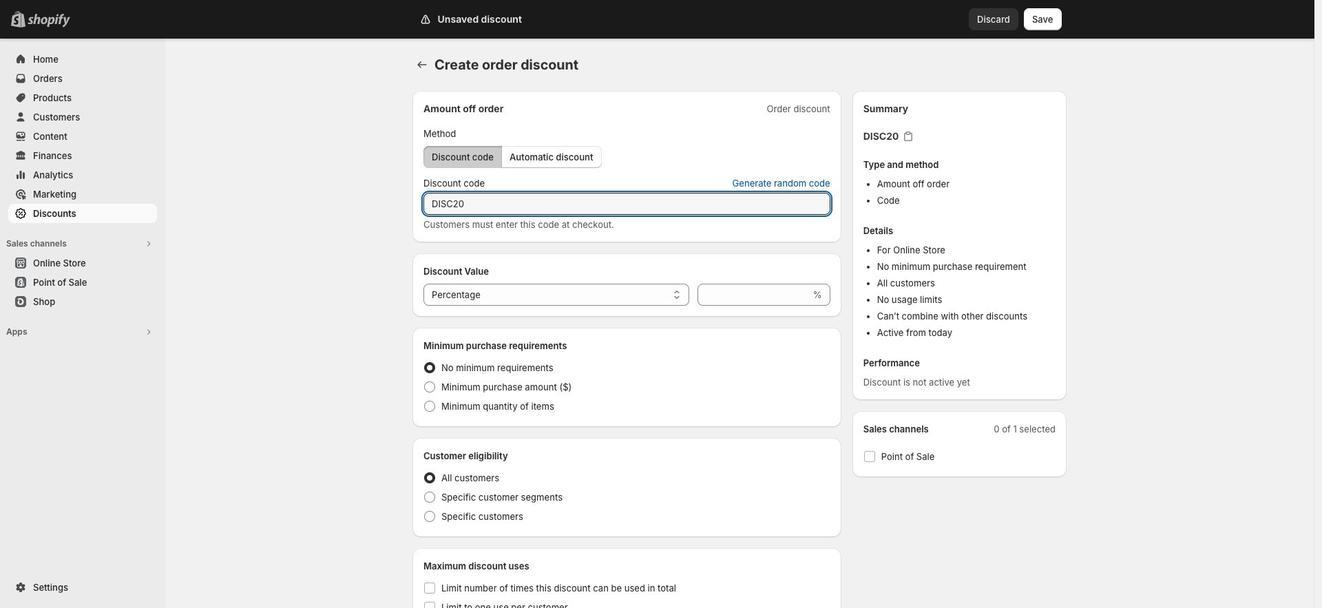 Task type: locate. For each thing, give the bounding box(es) containing it.
None text field
[[698, 284, 811, 306]]

None text field
[[424, 193, 831, 215]]

shopify image
[[28, 14, 70, 28]]



Task type: vqa. For each thing, say whether or not it's contained in the screenshot.
text field
yes



